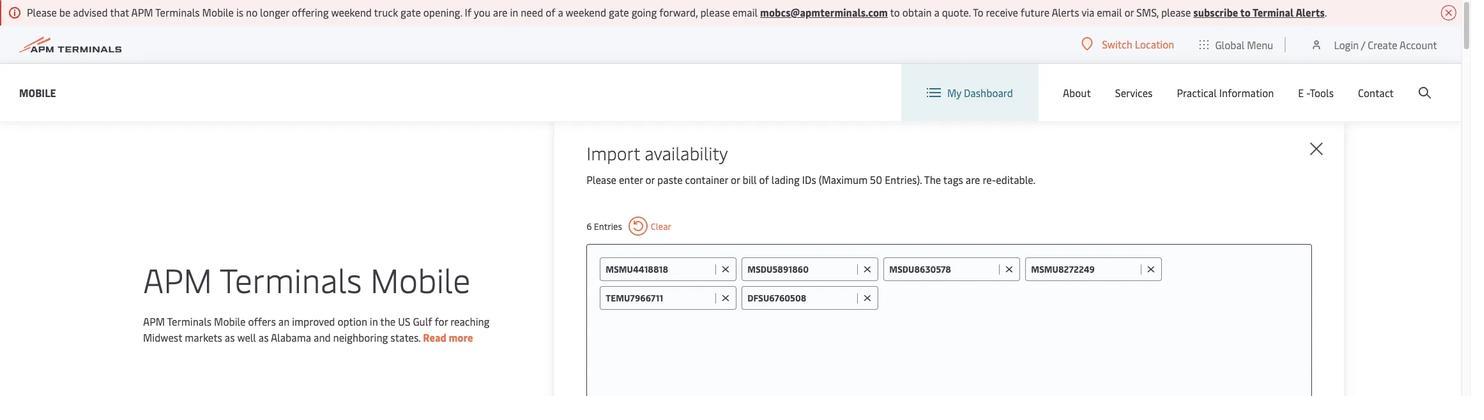 Task type: vqa. For each thing, say whether or not it's contained in the screenshot.
Global
yes



Task type: describe. For each thing, give the bounding box(es) containing it.
offers
[[248, 314, 276, 328]]

option
[[338, 314, 367, 328]]

global menu
[[1215, 37, 1274, 51]]

2 please from the left
[[1161, 5, 1191, 19]]

services
[[1115, 86, 1153, 100]]

dashboard
[[964, 86, 1013, 100]]

read
[[423, 330, 447, 344]]

1 a from the left
[[558, 5, 563, 19]]

subscribe to terminal alerts link
[[1194, 5, 1325, 19]]

2 email from the left
[[1097, 5, 1122, 19]]

please for please be advised that apm terminals mobile is no longer offering weekend truck gate opening. if you are in need of a weekend gate going forward, please email mobcs@apmterminals.com to obtain a quote. to receive future alerts via email or sms, please subscribe to terminal alerts .
[[27, 5, 57, 19]]

if
[[465, 5, 472, 19]]

location
[[1135, 37, 1175, 51]]

well
[[237, 330, 256, 344]]

paste
[[657, 172, 683, 187]]

1 weekend from the left
[[331, 5, 372, 19]]

.
[[1325, 5, 1327, 19]]

0 vertical spatial of
[[546, 5, 556, 19]]

2 weekend from the left
[[566, 5, 606, 19]]

0 horizontal spatial or
[[646, 172, 655, 187]]

1 email from the left
[[733, 5, 758, 19]]

advised
[[73, 5, 108, 19]]

is
[[236, 5, 243, 19]]

switch location button
[[1082, 37, 1175, 51]]

2 horizontal spatial entered id text field
[[1031, 263, 1138, 275]]

1 horizontal spatial of
[[759, 172, 769, 187]]

enter
[[619, 172, 643, 187]]

quote. to
[[942, 5, 984, 19]]

1 to from the left
[[890, 5, 900, 19]]

global menu button
[[1187, 25, 1286, 64]]

tags
[[944, 172, 963, 187]]

bill
[[743, 172, 757, 187]]

midwest
[[143, 330, 182, 344]]

truck
[[374, 5, 398, 19]]

practical information button
[[1177, 64, 1274, 121]]

1 horizontal spatial entered id text field
[[889, 263, 996, 275]]

1 vertical spatial are
[[966, 172, 980, 187]]

alabama
[[271, 330, 311, 344]]

terminals for apm terminals mobile offers an improved option in the us gulf for reaching midwest markets as well as alabama and neighboring states.
[[167, 314, 212, 328]]

1 as from the left
[[225, 330, 235, 344]]

subscribe
[[1194, 5, 1238, 19]]

container
[[685, 172, 728, 187]]

practical
[[1177, 86, 1217, 100]]

more
[[449, 330, 473, 344]]

login / create account link
[[1311, 26, 1437, 63]]

clear
[[651, 220, 671, 232]]

that
[[110, 5, 129, 19]]

gulf
[[413, 314, 432, 328]]

0 horizontal spatial entered id text field
[[606, 292, 712, 304]]

2 a from the left
[[934, 5, 940, 19]]

offering
[[292, 5, 329, 19]]

tools
[[1310, 86, 1334, 100]]

obtain
[[903, 5, 932, 19]]

opening.
[[423, 5, 462, 19]]

close alert image
[[1441, 5, 1457, 20]]

receive
[[986, 5, 1018, 19]]

switch
[[1102, 37, 1133, 51]]

availability
[[645, 141, 728, 165]]

be
[[59, 5, 70, 19]]

create
[[1368, 37, 1398, 51]]

terminals for apm terminals mobile
[[220, 257, 362, 302]]

markets
[[185, 330, 222, 344]]

sms,
[[1137, 5, 1159, 19]]

0 vertical spatial in
[[510, 5, 518, 19]]

2 horizontal spatial or
[[1125, 5, 1134, 19]]

longer
[[260, 5, 289, 19]]

my dashboard
[[947, 86, 1013, 100]]

about
[[1063, 86, 1091, 100]]

services button
[[1115, 64, 1153, 121]]

please be advised that apm terminals mobile is no longer offering weekend truck gate opening. if you are in need of a weekend gate going forward, please email mobcs@apmterminals.com to obtain a quote. to receive future alerts via email or sms, please subscribe to terminal alerts .
[[27, 5, 1327, 19]]



Task type: locate. For each thing, give the bounding box(es) containing it.
about button
[[1063, 64, 1091, 121]]

0 horizontal spatial in
[[370, 314, 378, 328]]

terminals right that
[[155, 5, 200, 19]]

0 vertical spatial are
[[493, 5, 508, 19]]

0 horizontal spatial email
[[733, 5, 758, 19]]

1 alerts from the left
[[1052, 5, 1079, 19]]

0 horizontal spatial alerts
[[1052, 5, 1079, 19]]

0 horizontal spatial a
[[558, 5, 563, 19]]

(maximum
[[819, 172, 868, 187]]

6 entries
[[587, 220, 622, 232]]

login
[[1334, 37, 1359, 51]]

please down the import
[[587, 172, 617, 187]]

or left 'bill'
[[731, 172, 740, 187]]

read more link
[[423, 330, 473, 344]]

0 horizontal spatial to
[[890, 5, 900, 19]]

mobile link
[[19, 85, 56, 101]]

weekend right need
[[566, 5, 606, 19]]

a
[[558, 5, 563, 19], [934, 5, 940, 19]]

in left need
[[510, 5, 518, 19]]

contact button
[[1358, 64, 1394, 121]]

states.
[[391, 330, 421, 344]]

mobile
[[202, 5, 234, 19], [19, 85, 56, 99], [370, 257, 470, 302], [214, 314, 246, 328]]

reaching
[[450, 314, 490, 328]]

e
[[1298, 86, 1304, 100]]

1 horizontal spatial to
[[1240, 5, 1251, 19]]

gate right the truck
[[401, 5, 421, 19]]

0 vertical spatial apm
[[131, 5, 153, 19]]

1 horizontal spatial a
[[934, 5, 940, 19]]

0 horizontal spatial are
[[493, 5, 508, 19]]

or right enter
[[646, 172, 655, 187]]

apm for apm terminals mobile offers an improved option in the us gulf for reaching midwest markets as well as alabama and neighboring states.
[[143, 314, 165, 328]]

1 horizontal spatial or
[[731, 172, 740, 187]]

terminals up the markets
[[167, 314, 212, 328]]

gate
[[401, 5, 421, 19], [609, 5, 629, 19]]

1 horizontal spatial in
[[510, 5, 518, 19]]

apm terminals mobile offers an improved option in the us gulf for reaching midwest markets as well as alabama and neighboring states.
[[143, 314, 490, 344]]

2 to from the left
[[1240, 5, 1251, 19]]

information
[[1219, 86, 1274, 100]]

alerts
[[1052, 5, 1079, 19], [1296, 5, 1325, 19]]

50
[[870, 172, 882, 187]]

my
[[947, 86, 962, 100]]

in
[[510, 5, 518, 19], [370, 314, 378, 328]]

ids
[[802, 172, 816, 187]]

of right 'bill'
[[759, 172, 769, 187]]

email
[[733, 5, 758, 19], [1097, 5, 1122, 19]]

terminals up an
[[220, 257, 362, 302]]

/
[[1361, 37, 1366, 51]]

read more
[[423, 330, 473, 344]]

for
[[435, 314, 448, 328]]

alerts right terminal
[[1296, 5, 1325, 19]]

0 horizontal spatial as
[[225, 330, 235, 344]]

us
[[398, 314, 410, 328]]

improved
[[292, 314, 335, 328]]

neighboring
[[333, 330, 388, 344]]

the
[[380, 314, 396, 328]]

need
[[521, 5, 543, 19]]

terminals
[[155, 5, 200, 19], [220, 257, 362, 302], [167, 314, 212, 328]]

as left the "well"
[[225, 330, 235, 344]]

mobcs@apmterminals.com link
[[760, 5, 888, 19]]

0 vertical spatial terminals
[[155, 5, 200, 19]]

1 horizontal spatial are
[[966, 172, 980, 187]]

0 vertical spatial please
[[27, 5, 57, 19]]

and
[[314, 330, 331, 344]]

please for please enter or paste container or bill of lading ids (maximum 50 entries). the tags are re-editable.
[[587, 172, 617, 187]]

1 please from the left
[[700, 5, 730, 19]]

1 gate from the left
[[401, 5, 421, 19]]

Entered ID text field
[[606, 263, 712, 275], [748, 263, 854, 275], [748, 292, 854, 304]]

2 vertical spatial terminals
[[167, 314, 212, 328]]

please right the sms,
[[1161, 5, 1191, 19]]

or left the sms,
[[1125, 5, 1134, 19]]

apm terminals mobile
[[143, 257, 470, 302]]

e -tools
[[1298, 86, 1334, 100]]

0 horizontal spatial weekend
[[331, 5, 372, 19]]

Entered ID text field
[[889, 263, 996, 275], [1031, 263, 1138, 275], [606, 292, 712, 304]]

please enter or paste container or bill of lading ids (maximum 50 entries). the tags are re-editable.
[[587, 172, 1036, 187]]

login / create account
[[1334, 37, 1437, 51]]

future
[[1021, 5, 1050, 19]]

-
[[1307, 86, 1310, 100]]

entries
[[594, 220, 622, 232]]

a right "obtain"
[[934, 5, 940, 19]]

menu
[[1247, 37, 1274, 51]]

mobcs@apmterminals.com
[[760, 5, 888, 19]]

1 vertical spatial apm
[[143, 257, 212, 302]]

to left "obtain"
[[890, 5, 900, 19]]

apm inside apm terminals mobile offers an improved option in the us gulf for reaching midwest markets as well as alabama and neighboring states.
[[143, 314, 165, 328]]

going
[[632, 5, 657, 19]]

alerts left the "via"
[[1052, 5, 1079, 19]]

0 horizontal spatial please
[[27, 5, 57, 19]]

are right the you
[[493, 5, 508, 19]]

terminal
[[1253, 5, 1294, 19]]

1 vertical spatial please
[[587, 172, 617, 187]]

2 alerts from the left
[[1296, 5, 1325, 19]]

re-
[[983, 172, 996, 187]]

editable.
[[996, 172, 1036, 187]]

the
[[924, 172, 941, 187]]

1 vertical spatial terminals
[[220, 257, 362, 302]]

1 horizontal spatial email
[[1097, 5, 1122, 19]]

2 vertical spatial apm
[[143, 314, 165, 328]]

clear button
[[629, 217, 671, 236]]

0 horizontal spatial of
[[546, 5, 556, 19]]

2 gate from the left
[[609, 5, 629, 19]]

gate left going at the top left
[[609, 5, 629, 19]]

entries).
[[885, 172, 922, 187]]

to left terminal
[[1240, 5, 1251, 19]]

are left re-
[[966, 172, 980, 187]]

in inside apm terminals mobile offers an improved option in the us gulf for reaching midwest markets as well as alabama and neighboring states.
[[370, 314, 378, 328]]

import
[[587, 141, 640, 165]]

account
[[1400, 37, 1437, 51]]

0 horizontal spatial gate
[[401, 5, 421, 19]]

global
[[1215, 37, 1245, 51]]

import availability
[[587, 141, 728, 165]]

1 horizontal spatial weekend
[[566, 5, 606, 19]]

1 horizontal spatial please
[[1161, 5, 1191, 19]]

as
[[225, 330, 235, 344], [259, 330, 269, 344]]

please left be
[[27, 5, 57, 19]]

1 horizontal spatial please
[[587, 172, 617, 187]]

via
[[1082, 5, 1095, 19]]

weekend
[[331, 5, 372, 19], [566, 5, 606, 19]]

of right need
[[546, 5, 556, 19]]

2 as from the left
[[259, 330, 269, 344]]

please
[[700, 5, 730, 19], [1161, 5, 1191, 19]]

0 horizontal spatial please
[[700, 5, 730, 19]]

mobile inside apm terminals mobile offers an improved option in the us gulf for reaching midwest markets as well as alabama and neighboring states.
[[214, 314, 246, 328]]

6
[[587, 220, 592, 232]]

you
[[474, 5, 491, 19]]

as down the offers
[[259, 330, 269, 344]]

practical information
[[1177, 86, 1274, 100]]

terminals inside apm terminals mobile offers an improved option in the us gulf for reaching midwest markets as well as alabama and neighboring states.
[[167, 314, 212, 328]]

to
[[890, 5, 900, 19], [1240, 5, 1251, 19]]

1 vertical spatial of
[[759, 172, 769, 187]]

switch location
[[1102, 37, 1175, 51]]

forward,
[[660, 5, 698, 19]]

1 vertical spatial in
[[370, 314, 378, 328]]

an
[[278, 314, 290, 328]]

apm for apm terminals mobile
[[143, 257, 212, 302]]

a right need
[[558, 5, 563, 19]]

in left the at the bottom left of the page
[[370, 314, 378, 328]]

weekend left the truck
[[331, 5, 372, 19]]

lading
[[772, 172, 800, 187]]

1 horizontal spatial alerts
[[1296, 5, 1325, 19]]

1 horizontal spatial gate
[[609, 5, 629, 19]]

please right forward,
[[700, 5, 730, 19]]

1 horizontal spatial as
[[259, 330, 269, 344]]

no
[[246, 5, 258, 19]]

contact
[[1358, 86, 1394, 100]]



